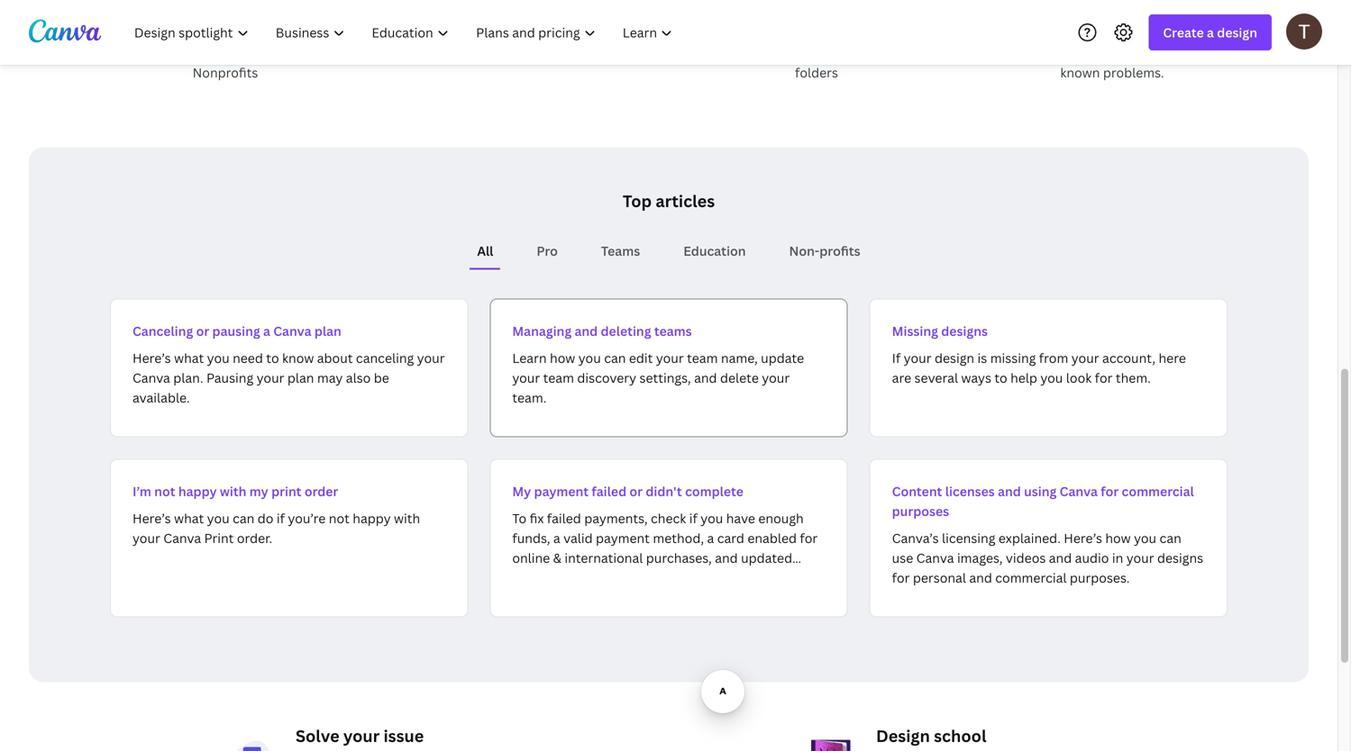 Task type: describe. For each thing, give the bounding box(es) containing it.
failed for payment
[[592, 483, 627, 500]]

them.
[[1116, 370, 1151, 387]]

videos,
[[832, 24, 875, 41]]

0 horizontal spatial happy
[[178, 483, 217, 500]]

includes for images,
[[728, 24, 780, 41]]

canceling
[[133, 323, 193, 340]]

missing
[[990, 350, 1036, 367]]

do
[[258, 510, 274, 527]]

&
[[553, 550, 562, 567]]

design for your
[[935, 350, 975, 367]]

canva right pro,
[[235, 24, 273, 41]]

most
[[1112, 44, 1143, 61]]

and inside to fix failed payments, check if you have enough funds, a valid payment method, a card enabled for online & international purchases, and updated billing details to settle failed payments.
[[715, 550, 738, 567]]

help
[[1011, 370, 1037, 387]]

enough
[[758, 510, 804, 527]]

update
[[761, 350, 804, 367]]

didn't
[[646, 483, 682, 500]]

includes images, videos, text, websites, managing designs and folders
[[720, 24, 914, 81]]

name,
[[721, 350, 758, 367]]

help?
[[1097, 24, 1130, 41]]

with inside here's what you can do if you're not happy with your canva print order.
[[394, 510, 420, 527]]

solve
[[296, 726, 340, 748]]

problems.
[[1103, 64, 1164, 81]]

all button
[[470, 234, 501, 268]]

to inside "if your design is missing from your account, here are several ways to help you look for them."
[[995, 370, 1008, 387]]

your left issue
[[343, 726, 380, 748]]

is
[[978, 350, 987, 367]]

your right if
[[904, 350, 932, 367]]

you inside "learn how you can edit your team name, update your team discovery settings, and delete your team."
[[578, 350, 601, 367]]

my
[[512, 483, 531, 500]]

images, inside includes images, videos, text, websites, managing designs and folders
[[783, 24, 828, 41]]

you inside "if your design is missing from your account, here are several ways to help you look for them."
[[1041, 370, 1063, 387]]

videos
[[1006, 550, 1046, 567]]

for inside to fix failed payments, check if you have enough funds, a valid payment method, a card enabled for online & international purchases, and updated billing details to settle failed payments.
[[800, 530, 818, 547]]

missing
[[892, 323, 938, 340]]

can for edit
[[604, 350, 626, 367]]

you inside here's what you need to know about canceling your canva plan. pausing your plan may also be available.
[[207, 350, 230, 367]]

canva inside canva's licensing explained. here's how you can use canva images, videos and audio in your designs for personal and commercial purposes.
[[916, 550, 954, 567]]

you're
[[288, 510, 326, 527]]

licenses
[[945, 483, 995, 500]]

teams button
[[594, 234, 647, 268]]

details
[[552, 570, 593, 587]]

canva inside here's what you need to know about canceling your canva plan. pausing your plan may also be available.
[[133, 370, 170, 387]]

learn
[[512, 350, 547, 367]]

design school image
[[811, 741, 855, 752]]

can for do
[[233, 510, 255, 527]]

commercial inside canva's licensing explained. here's how you can use canva images, videos and audio in your designs for personal and commercial purposes.
[[995, 570, 1067, 587]]

includes canva pro, canva for teams, canva for education, and canva for nonprofits link
[[88, 0, 362, 97]]

you inside to fix failed payments, check if you have enough funds, a valid payment method, a card enabled for online & international purchases, and updated billing details to settle failed payments.
[[701, 510, 723, 527]]

education button
[[676, 234, 753, 268]]

for inside canva's licensing explained. here's how you can use canva images, videos and audio in your designs for personal and commercial purposes.
[[892, 570, 910, 587]]

be
[[374, 370, 389, 387]]

failed for fix
[[547, 510, 581, 527]]

international
[[565, 550, 643, 567]]

purposes
[[892, 503, 949, 520]]

canva's
[[892, 530, 939, 547]]

also
[[346, 370, 371, 387]]

personal
[[913, 570, 966, 587]]

plan inside here's what you need to know about canceling your canva plan. pausing your plan may also be available.
[[287, 370, 314, 387]]

content
[[892, 483, 942, 500]]

know
[[282, 350, 314, 367]]

canceling or pausing a canva plan
[[133, 323, 341, 340]]

to inside need quick help? browse for solutions to the most commonly known problems.
[[1073, 44, 1086, 61]]

folders
[[795, 64, 838, 81]]

your down update
[[762, 370, 790, 387]]

learn how you can edit your team name, update your team discovery settings, and delete your team.
[[512, 350, 804, 407]]

are
[[892, 370, 911, 387]]

card
[[717, 530, 744, 547]]

0 vertical spatial plan
[[314, 323, 341, 340]]

and inside includes images, videos, text, websites, managing designs and folders
[[891, 44, 914, 61]]

complete
[[685, 483, 744, 500]]

canva up 'education,'
[[167, 24, 205, 41]]

explained.
[[999, 530, 1061, 547]]

and right personal
[[969, 570, 992, 587]]

purchases,
[[646, 550, 712, 567]]

terry turtle image
[[1286, 13, 1322, 49]]

your right "canceling"
[[417, 350, 445, 367]]

from
[[1039, 350, 1068, 367]]

canva's licensing explained. here's how you can use canva images, videos and audio in your designs for personal and commercial purposes.
[[892, 530, 1204, 587]]

teams
[[654, 323, 692, 340]]

canva down teams,
[[274, 44, 312, 61]]

print
[[204, 530, 234, 547]]

funds,
[[512, 530, 550, 547]]

how inside canva's licensing explained. here's how you can use canva images, videos and audio in your designs for personal and commercial purposes.
[[1106, 530, 1131, 547]]

canva inside here's what you can do if you're not happy with your canva print order.
[[163, 530, 201, 547]]

a right pausing
[[263, 323, 270, 340]]

canva left 'education,'
[[118, 44, 156, 61]]

designs inside canva's licensing explained. here's how you can use canva images, videos and audio in your designs for personal and commercial purposes.
[[1157, 550, 1204, 567]]

non-
[[789, 242, 820, 260]]

create a design button
[[1149, 14, 1272, 50]]

what for pausing
[[174, 350, 204, 367]]

commercial inside content licenses and using canva for commercial purposes
[[1122, 483, 1194, 500]]

available.
[[133, 389, 190, 407]]

your inside canva's licensing explained. here's how you can use canva images, videos and audio in your designs for personal and commercial purposes.
[[1127, 550, 1154, 567]]

team.
[[512, 389, 547, 407]]

payment inside to fix failed payments, check if you have enough funds, a valid payment method, a card enabled for online & international purchases, and updated billing details to settle failed payments.
[[596, 530, 650, 547]]

what for canva
[[174, 510, 204, 527]]

need
[[233, 350, 263, 367]]

articles
[[656, 190, 715, 212]]

nonprofits
[[193, 64, 258, 81]]

my payment failed or didn't complete
[[512, 483, 744, 500]]

look
[[1066, 370, 1092, 387]]

here's inside canva's licensing explained. here's how you can use canva images, videos and audio in your designs for personal and commercial purposes.
[[1064, 530, 1102, 547]]

teams,
[[297, 24, 338, 41]]

a inside dropdown button
[[1207, 24, 1214, 41]]

order
[[305, 483, 338, 500]]

audio
[[1075, 550, 1109, 567]]

plan.
[[173, 370, 203, 387]]

pausing
[[212, 323, 260, 340]]

you inside canva's licensing explained. here's how you can use canva images, videos and audio in your designs for personal and commercial purposes.
[[1134, 530, 1157, 547]]

quick
[[1061, 24, 1094, 41]]

delete
[[720, 370, 759, 387]]

solutions
[[1014, 44, 1070, 61]]

canva inside content licenses and using canva for commercial purposes
[[1060, 483, 1098, 500]]

ways
[[961, 370, 992, 387]]

here's what you need to know about canceling your canva plan. pausing your plan may also be available.
[[133, 350, 445, 407]]

discovery
[[577, 370, 636, 387]]

use
[[892, 550, 913, 567]]

canva up "know" at the left of the page
[[273, 323, 311, 340]]

need quick help? browse for solutions to the most commonly known problems. link
[[975, 0, 1249, 97]]

top articles
[[623, 190, 715, 212]]

commonly
[[1146, 44, 1211, 61]]



Task type: locate. For each thing, give the bounding box(es) containing it.
you inside here's what you can do if you're not happy with your canva print order.
[[207, 510, 230, 527]]

0 vertical spatial images,
[[783, 24, 828, 41]]

includes images, videos, text, websites, managing designs and folders link
[[680, 0, 954, 97]]

0 vertical spatial commercial
[[1122, 483, 1194, 500]]

your inside here's what you can do if you're not happy with your canva print order.
[[133, 530, 160, 547]]

failed up payments,
[[592, 483, 627, 500]]

for up 'commonly'
[[1181, 24, 1199, 41]]

managing
[[780, 44, 838, 61]]

what inside here's what you can do if you're not happy with your canva print order.
[[174, 510, 204, 527]]

0 horizontal spatial designs
[[841, 44, 887, 61]]

design for a
[[1217, 24, 1258, 41]]

here's what you can do if you're not happy with your canva print order.
[[133, 510, 420, 547]]

your down i'm
[[133, 530, 160, 547]]

designs inside includes images, videos, text, websites, managing designs and folders
[[841, 44, 887, 61]]

0 horizontal spatial commercial
[[995, 570, 1067, 587]]

for inside content licenses and using canva for commercial purposes
[[1101, 483, 1119, 500]]

0 vertical spatial happy
[[178, 483, 217, 500]]

and left using
[[998, 483, 1021, 500]]

if inside to fix failed payments, check if you have enough funds, a valid payment method, a card enabled for online & international purchases, and updated billing details to settle failed payments.
[[689, 510, 698, 527]]

includes for canva
[[112, 24, 164, 41]]

0 horizontal spatial or
[[196, 323, 209, 340]]

updated
[[741, 550, 792, 567]]

1 vertical spatial can
[[233, 510, 255, 527]]

solve your issue
[[296, 726, 424, 748]]

0 vertical spatial failed
[[592, 483, 627, 500]]

and down text,
[[891, 44, 914, 61]]

includes
[[112, 24, 164, 41], [728, 24, 780, 41]]

1 what from the top
[[174, 350, 204, 367]]

here's up the audio
[[1064, 530, 1102, 547]]

happy right you're
[[353, 510, 391, 527]]

your up the team.
[[512, 370, 540, 387]]

content licenses and using canva for commercial purposes
[[892, 483, 1194, 520]]

text,
[[878, 24, 905, 41]]

need
[[1026, 24, 1058, 41]]

commercial
[[1122, 483, 1194, 500], [995, 570, 1067, 587]]

design right create
[[1217, 24, 1258, 41]]

commercial up in
[[1122, 483, 1194, 500]]

1 horizontal spatial images,
[[957, 550, 1003, 567]]

if up method,
[[689, 510, 698, 527]]

if your design is missing from your account, here are several ways to help you look for them.
[[892, 350, 1186, 387]]

2 vertical spatial can
[[1160, 530, 1182, 547]]

solve your issue image
[[231, 741, 274, 752]]

for down teams,
[[315, 44, 333, 61]]

purposes.
[[1070, 570, 1130, 587]]

canva left print
[[163, 530, 201, 547]]

1 vertical spatial team
[[543, 370, 574, 387]]

here's for your
[[133, 510, 171, 527]]

method,
[[653, 530, 704, 547]]

canva up personal
[[916, 550, 954, 567]]

0 vertical spatial or
[[196, 323, 209, 340]]

to
[[1073, 44, 1086, 61], [266, 350, 279, 367], [995, 370, 1008, 387], [596, 570, 609, 587]]

2 includes from the left
[[728, 24, 780, 41]]

managing and deleting teams
[[512, 323, 692, 340]]

if
[[892, 350, 901, 367]]

0 vertical spatial payment
[[534, 483, 589, 500]]

1 vertical spatial how
[[1106, 530, 1131, 547]]

happy up print
[[178, 483, 217, 500]]

1 vertical spatial or
[[630, 483, 643, 500]]

how up in
[[1106, 530, 1131, 547]]

here
[[1159, 350, 1186, 367]]

can inside "learn how you can edit your team name, update your team discovery settings, and delete your team."
[[604, 350, 626, 367]]

licensing
[[942, 530, 996, 547]]

team down learn
[[543, 370, 574, 387]]

deleting
[[601, 323, 651, 340]]

includes inside includes canva pro, canva for teams, canva for education, and canva for nonprofits
[[112, 24, 164, 41]]

can inside here's what you can do if you're not happy with your canva print order.
[[233, 510, 255, 527]]

have
[[726, 510, 755, 527]]

not right i'm
[[154, 483, 175, 500]]

plan up about
[[314, 323, 341, 340]]

0 horizontal spatial includes
[[112, 24, 164, 41]]

non-profits button
[[782, 234, 868, 268]]

images, down licensing
[[957, 550, 1003, 567]]

1 vertical spatial payment
[[596, 530, 650, 547]]

and inside "learn how you can edit your team name, update your team discovery settings, and delete your team."
[[694, 370, 717, 387]]

a left card
[[707, 530, 714, 547]]

1 vertical spatial failed
[[547, 510, 581, 527]]

here's inside here's what you can do if you're not happy with your canva print order.
[[133, 510, 171, 527]]

1 vertical spatial with
[[394, 510, 420, 527]]

pausing
[[206, 370, 253, 387]]

with
[[220, 483, 246, 500], [394, 510, 420, 527]]

for inside need quick help? browse for solutions to the most commonly known problems.
[[1181, 24, 1199, 41]]

here's for plan.
[[133, 350, 171, 367]]

top level navigation element
[[123, 14, 688, 50]]

for right look at right
[[1095, 370, 1113, 387]]

0 vertical spatial not
[[154, 483, 175, 500]]

1 vertical spatial here's
[[133, 510, 171, 527]]

edit
[[629, 350, 653, 367]]

1 vertical spatial designs
[[941, 323, 988, 340]]

browse
[[1133, 24, 1178, 41]]

for up in
[[1101, 483, 1119, 500]]

1 horizontal spatial with
[[394, 510, 420, 527]]

here's down 'canceling'
[[133, 350, 171, 367]]

1 horizontal spatial failed
[[592, 483, 627, 500]]

2 if from the left
[[689, 510, 698, 527]]

payment up fix
[[534, 483, 589, 500]]

for left 'education,'
[[159, 44, 177, 61]]

failed down 'purchases,'
[[650, 570, 685, 587]]

0 horizontal spatial team
[[543, 370, 574, 387]]

design inside "if your design is missing from your account, here are several ways to help you look for them."
[[935, 350, 975, 367]]

to fix failed payments, check if you have enough funds, a valid payment method, a card enabled for online & international purchases, and updated billing details to settle failed payments.
[[512, 510, 818, 587]]

or left didn't at bottom
[[630, 483, 643, 500]]

in
[[1112, 550, 1123, 567]]

team
[[687, 350, 718, 367], [543, 370, 574, 387]]

0 vertical spatial team
[[687, 350, 718, 367]]

1 vertical spatial happy
[[353, 510, 391, 527]]

if inside here's what you can do if you're not happy with your canva print order.
[[277, 510, 285, 527]]

education
[[683, 242, 746, 260]]

my
[[249, 483, 268, 500]]

here's inside here's what you need to know about canceling your canva plan. pausing your plan may also be available.
[[133, 350, 171, 367]]

0 horizontal spatial how
[[550, 350, 575, 367]]

1 horizontal spatial or
[[630, 483, 643, 500]]

your up look at right
[[1072, 350, 1099, 367]]

2 horizontal spatial can
[[1160, 530, 1182, 547]]

includes left pro,
[[112, 24, 164, 41]]

1 horizontal spatial happy
[[353, 510, 391, 527]]

if for do
[[277, 510, 285, 527]]

1 horizontal spatial payment
[[596, 530, 650, 547]]

designs down 'videos,' at right top
[[841, 44, 887, 61]]

enabled
[[748, 530, 797, 547]]

2 horizontal spatial failed
[[650, 570, 685, 587]]

settings,
[[640, 370, 691, 387]]

2 horizontal spatial designs
[[1157, 550, 1204, 567]]

or left pausing
[[196, 323, 209, 340]]

and left deleting
[[575, 323, 598, 340]]

1 vertical spatial what
[[174, 510, 204, 527]]

top
[[623, 190, 652, 212]]

designs right in
[[1157, 550, 1204, 567]]

0 horizontal spatial with
[[220, 483, 246, 500]]

canva
[[167, 24, 205, 41], [235, 24, 273, 41], [118, 44, 156, 61], [274, 44, 312, 61], [273, 323, 311, 340], [133, 370, 170, 387], [1060, 483, 1098, 500], [163, 530, 201, 547], [916, 550, 954, 567]]

1 horizontal spatial commercial
[[1122, 483, 1194, 500]]

canceling
[[356, 350, 414, 367]]

may
[[317, 370, 343, 387]]

0 horizontal spatial design
[[935, 350, 975, 367]]

using
[[1024, 483, 1057, 500]]

all
[[477, 242, 493, 260]]

school
[[934, 726, 987, 748]]

canva right using
[[1060, 483, 1098, 500]]

a right create
[[1207, 24, 1214, 41]]

non-profits
[[789, 242, 861, 260]]

design up several
[[935, 350, 975, 367]]

to
[[512, 510, 527, 527]]

your down 'need'
[[257, 370, 284, 387]]

create a design
[[1163, 24, 1258, 41]]

failed up valid
[[547, 510, 581, 527]]

your
[[417, 350, 445, 367], [656, 350, 684, 367], [904, 350, 932, 367], [1072, 350, 1099, 367], [257, 370, 284, 387], [512, 370, 540, 387], [762, 370, 790, 387], [133, 530, 160, 547], [1127, 550, 1154, 567], [343, 726, 380, 748]]

0 vertical spatial how
[[550, 350, 575, 367]]

managing
[[512, 323, 572, 340]]

includes inside includes images, videos, text, websites, managing designs and folders
[[728, 24, 780, 41]]

i'm
[[133, 483, 151, 500]]

1 includes from the left
[[112, 24, 164, 41]]

to down international
[[596, 570, 609, 587]]

for left teams,
[[276, 24, 294, 41]]

pro,
[[208, 24, 232, 41]]

1 horizontal spatial how
[[1106, 530, 1131, 547]]

settle
[[612, 570, 647, 587]]

designs up the 'is'
[[941, 323, 988, 340]]

1 horizontal spatial design
[[1217, 24, 1258, 41]]

team left name,
[[687, 350, 718, 367]]

2 vertical spatial here's
[[1064, 530, 1102, 547]]

what inside here's what you need to know about canceling your canva plan. pausing your plan may also be available.
[[174, 350, 204, 367]]

how right learn
[[550, 350, 575, 367]]

1 vertical spatial not
[[329, 510, 350, 527]]

1 if from the left
[[277, 510, 285, 527]]

1 horizontal spatial can
[[604, 350, 626, 367]]

what down i'm not happy with my print order
[[174, 510, 204, 527]]

images, up managing
[[783, 24, 828, 41]]

to left the the
[[1073, 44, 1086, 61]]

happy inside here's what you can do if you're not happy with your canva print order.
[[353, 510, 391, 527]]

0 horizontal spatial payment
[[534, 483, 589, 500]]

payments,
[[584, 510, 648, 527]]

for down enough
[[800, 530, 818, 547]]

1 vertical spatial design
[[935, 350, 975, 367]]

canva up available.
[[133, 370, 170, 387]]

images, inside canva's licensing explained. here's how you can use canva images, videos and audio in your designs for personal and commercial purposes.
[[957, 550, 1003, 567]]

and inside content licenses and using canva for commercial purposes
[[998, 483, 1021, 500]]

need quick help? browse for solutions to the most commonly known problems.
[[1014, 24, 1211, 81]]

create
[[1163, 24, 1204, 41]]

0 horizontal spatial can
[[233, 510, 255, 527]]

not inside here's what you can do if you're not happy with your canva print order.
[[329, 510, 350, 527]]

fix
[[530, 510, 544, 527]]

0 vertical spatial designs
[[841, 44, 887, 61]]

can inside canva's licensing explained. here's how you can use canva images, videos and audio in your designs for personal and commercial purposes.
[[1160, 530, 1182, 547]]

your right in
[[1127, 550, 1154, 567]]

order.
[[237, 530, 272, 547]]

your up the settings,
[[656, 350, 684, 367]]

for inside "if your design is missing from your account, here are several ways to help you look for them."
[[1095, 370, 1113, 387]]

not down order
[[329, 510, 350, 527]]

1 horizontal spatial team
[[687, 350, 718, 367]]

to left help
[[995, 370, 1008, 387]]

2 vertical spatial failed
[[650, 570, 685, 587]]

how inside "learn how you can edit your team name, update your team discovery settings, and delete your team."
[[550, 350, 575, 367]]

designs
[[841, 44, 887, 61], [941, 323, 988, 340], [1157, 550, 1204, 567]]

1 vertical spatial commercial
[[995, 570, 1067, 587]]

commercial down the videos
[[995, 570, 1067, 587]]

plan down "know" at the left of the page
[[287, 370, 314, 387]]

includes up websites, on the top
[[728, 24, 780, 41]]

and left delete at right
[[694, 370, 717, 387]]

what up plan.
[[174, 350, 204, 367]]

and up the nonprofits
[[248, 44, 271, 61]]

1 horizontal spatial designs
[[941, 323, 988, 340]]

failed
[[592, 483, 627, 500], [547, 510, 581, 527], [650, 570, 685, 587]]

1 horizontal spatial includes
[[728, 24, 780, 41]]

account,
[[1102, 350, 1156, 367]]

0 horizontal spatial images,
[[783, 24, 828, 41]]

and left the audio
[[1049, 550, 1072, 567]]

0 horizontal spatial if
[[277, 510, 285, 527]]

2 what from the top
[[174, 510, 204, 527]]

if right do
[[277, 510, 285, 527]]

0 vertical spatial design
[[1217, 24, 1258, 41]]

missing designs
[[892, 323, 988, 340]]

check
[[651, 510, 686, 527]]

to inside to fix failed payments, check if you have enough funds, a valid payment method, a card enabled for online & international purchases, and updated billing details to settle failed payments.
[[596, 570, 609, 587]]

1 vertical spatial plan
[[287, 370, 314, 387]]

design school
[[876, 726, 987, 748]]

to right 'need'
[[266, 350, 279, 367]]

0 vertical spatial with
[[220, 483, 246, 500]]

1 horizontal spatial if
[[689, 510, 698, 527]]

design inside create a design dropdown button
[[1217, 24, 1258, 41]]

0 vertical spatial here's
[[133, 350, 171, 367]]

you
[[207, 350, 230, 367], [578, 350, 601, 367], [1041, 370, 1063, 387], [207, 510, 230, 527], [701, 510, 723, 527], [1134, 530, 1157, 547]]

if for check
[[689, 510, 698, 527]]

1 horizontal spatial not
[[329, 510, 350, 527]]

1 vertical spatial images,
[[957, 550, 1003, 567]]

to inside here's what you need to know about canceling your canva plan. pausing your plan may also be available.
[[266, 350, 279, 367]]

0 horizontal spatial not
[[154, 483, 175, 500]]

valid
[[564, 530, 593, 547]]

payments.
[[688, 570, 751, 587]]

payment down payments,
[[596, 530, 650, 547]]

2 vertical spatial designs
[[1157, 550, 1204, 567]]

online
[[512, 550, 550, 567]]

or
[[196, 323, 209, 340], [630, 483, 643, 500]]

0 vertical spatial what
[[174, 350, 204, 367]]

here's down i'm
[[133, 510, 171, 527]]

how
[[550, 350, 575, 367], [1106, 530, 1131, 547]]

0 vertical spatial can
[[604, 350, 626, 367]]

a up &
[[553, 530, 560, 547]]

here's
[[133, 350, 171, 367], [133, 510, 171, 527], [1064, 530, 1102, 547]]

can
[[604, 350, 626, 367], [233, 510, 255, 527], [1160, 530, 1182, 547]]

0 horizontal spatial failed
[[547, 510, 581, 527]]

if
[[277, 510, 285, 527], [689, 510, 698, 527]]

and inside includes canva pro, canva for teams, canva for education, and canva for nonprofits
[[248, 44, 271, 61]]

and down card
[[715, 550, 738, 567]]

several
[[915, 370, 958, 387]]

for down use
[[892, 570, 910, 587]]



Task type: vqa. For each thing, say whether or not it's contained in the screenshot.
'Stephanie Aranda' ICON
no



